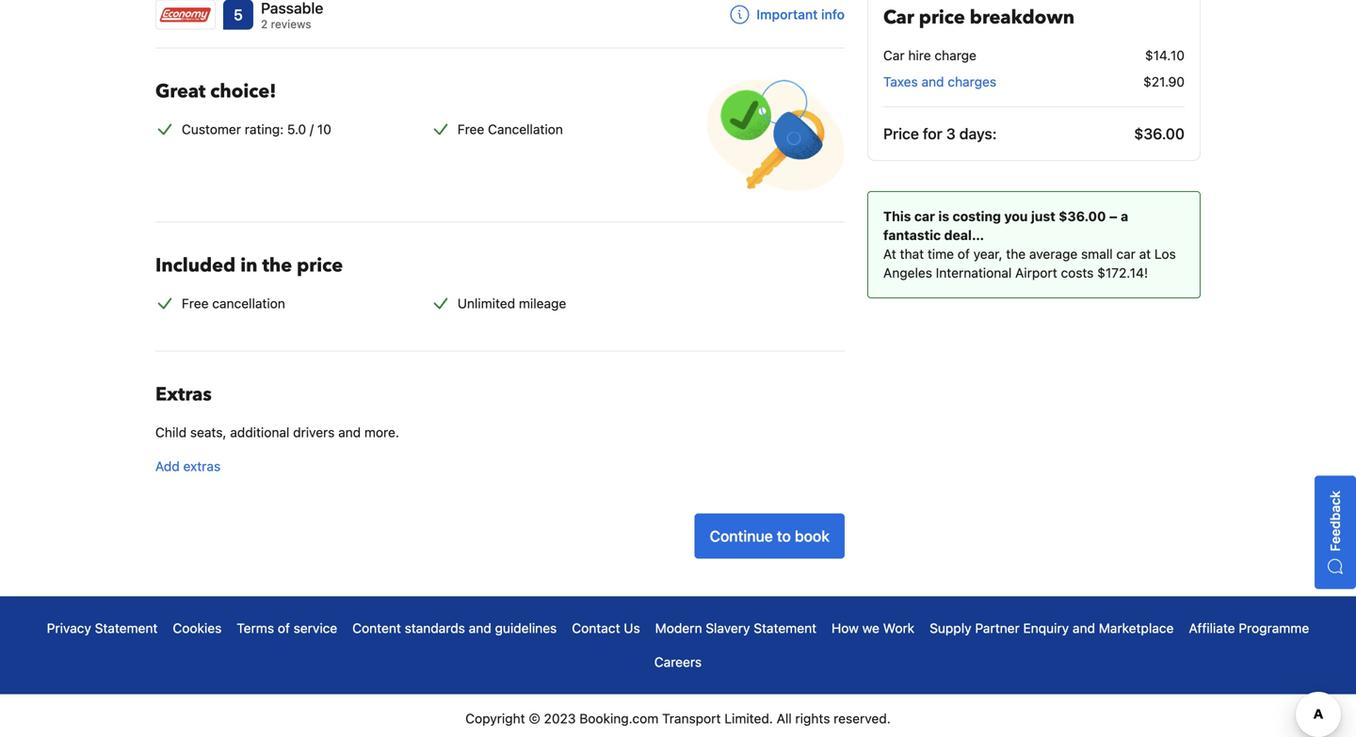 Task type: locate. For each thing, give the bounding box(es) containing it.
and down car hire charge
[[922, 74, 944, 89]]

costs
[[1061, 265, 1094, 281]]

of
[[958, 246, 970, 262], [278, 621, 290, 636]]

0 horizontal spatial statement
[[95, 621, 158, 636]]

and right enquiry
[[1073, 621, 1095, 636]]

and inside content standards and guidelines link
[[469, 621, 491, 636]]

price for 3 days:
[[884, 125, 997, 143]]

terms
[[237, 621, 274, 636]]

1 horizontal spatial $36.00
[[1134, 125, 1185, 143]]

feedback
[[1328, 491, 1343, 552]]

price right in
[[297, 253, 343, 279]]

supplied by rc - economy image
[[156, 0, 215, 29]]

0 horizontal spatial the
[[262, 253, 292, 279]]

car up the "hire"
[[884, 5, 914, 31]]

1 horizontal spatial of
[[958, 246, 970, 262]]

1 vertical spatial $36.00
[[1059, 209, 1106, 224]]

statement
[[95, 621, 158, 636], [754, 621, 817, 636]]

to
[[777, 527, 791, 545]]

copyright © 2023 booking.com transport limited. all rights reserved.
[[465, 711, 891, 727]]

customer
[[182, 121, 241, 137]]

free down included
[[182, 296, 209, 311]]

1 vertical spatial car
[[884, 48, 905, 63]]

product card group
[[155, 0, 868, 32]]

statement inside 'link'
[[754, 621, 817, 636]]

supply
[[930, 621, 972, 636]]

child
[[155, 425, 187, 440]]

2 statement from the left
[[754, 621, 817, 636]]

$36.00 inside this car is costing you just $36.00 – a fantastic deal… at that time of year, the average small car at los angeles international airport costs $172.14!
[[1059, 209, 1106, 224]]

us
[[624, 621, 640, 636]]

feedback button
[[1315, 476, 1356, 589]]

2 car from the top
[[884, 48, 905, 63]]

0 vertical spatial price
[[919, 5, 965, 31]]

careers link
[[654, 653, 702, 672]]

how we work link
[[832, 619, 915, 638]]

you
[[1004, 209, 1028, 224]]

limited.
[[725, 711, 773, 727]]

customer rating 5 passable element
[[261, 0, 323, 19]]

booking.com
[[580, 711, 659, 727]]

cancellation
[[488, 121, 563, 137]]

modern slavery statement link
[[655, 619, 817, 638]]

car left at
[[1117, 246, 1136, 262]]

1 horizontal spatial car
[[1117, 246, 1136, 262]]

0 vertical spatial of
[[958, 246, 970, 262]]

add
[[155, 459, 180, 474]]

in
[[240, 253, 258, 279]]

charge
[[935, 48, 977, 63]]

reviews
[[271, 17, 311, 30]]

1 statement from the left
[[95, 621, 158, 636]]

the
[[1006, 246, 1026, 262], [262, 253, 292, 279]]

and inside the taxes and charges 'button'
[[922, 74, 944, 89]]

0 vertical spatial free
[[458, 121, 484, 137]]

breakdown
[[970, 5, 1075, 31]]

price up car hire charge
[[919, 5, 965, 31]]

footer
[[0, 597, 1356, 738]]

angeles
[[884, 265, 932, 281]]

the right in
[[262, 253, 292, 279]]

the up airport
[[1006, 246, 1026, 262]]

this car is costing you just $36.00 – a fantastic deal… at that time of year, the average small car at los angeles international airport costs $172.14!
[[884, 209, 1176, 281]]

important
[[757, 6, 818, 22]]

0 horizontal spatial car
[[915, 209, 935, 224]]

0 horizontal spatial price
[[297, 253, 343, 279]]

car hire charge
[[884, 48, 977, 63]]

price
[[919, 5, 965, 31], [297, 253, 343, 279]]

and
[[922, 74, 944, 89], [338, 425, 361, 440], [469, 621, 491, 636], [1073, 621, 1095, 636]]

0 horizontal spatial of
[[278, 621, 290, 636]]

1 vertical spatial of
[[278, 621, 290, 636]]

info
[[821, 6, 845, 22]]

$36.00
[[1134, 125, 1185, 143], [1059, 209, 1106, 224]]

enquiry
[[1023, 621, 1069, 636]]

$36.00 left –
[[1059, 209, 1106, 224]]

car left is
[[915, 209, 935, 224]]

content
[[352, 621, 401, 636]]

reserved.
[[834, 711, 891, 727]]

statement right privacy
[[95, 621, 158, 636]]

programme
[[1239, 621, 1310, 636]]

free for free cancellation
[[182, 296, 209, 311]]

supply partner enquiry and marketplace link
[[930, 619, 1174, 638]]

0 horizontal spatial $36.00
[[1059, 209, 1106, 224]]

of right 'terms'
[[278, 621, 290, 636]]

1 horizontal spatial free
[[458, 121, 484, 137]]

the inside this car is costing you just $36.00 – a fantastic deal… at that time of year, the average small car at los angeles international airport costs $172.14!
[[1006, 246, 1026, 262]]

just
[[1031, 209, 1056, 224]]

that
[[900, 246, 924, 262]]

supply partner enquiry and marketplace
[[930, 621, 1174, 636]]

0 vertical spatial car
[[915, 209, 935, 224]]

privacy statement
[[47, 621, 158, 636]]

car left the "hire"
[[884, 48, 905, 63]]

free
[[458, 121, 484, 137], [182, 296, 209, 311]]

airport
[[1015, 265, 1058, 281]]

taxes
[[884, 74, 918, 89]]

seats,
[[190, 425, 227, 440]]

price
[[884, 125, 919, 143]]

transport
[[662, 711, 721, 727]]

0 horizontal spatial free
[[182, 296, 209, 311]]

content standards and guidelines link
[[352, 619, 557, 638]]

free left cancellation
[[458, 121, 484, 137]]

and right standards
[[469, 621, 491, 636]]

at
[[884, 246, 897, 262]]

1 vertical spatial free
[[182, 296, 209, 311]]

this
[[884, 209, 911, 224]]

affiliate programme link
[[1189, 619, 1310, 638]]

$14.10
[[1145, 48, 1185, 63]]

1 car from the top
[[884, 5, 914, 31]]

great
[[155, 78, 206, 104]]

car for car hire charge
[[884, 48, 905, 63]]

1 horizontal spatial statement
[[754, 621, 817, 636]]

car
[[884, 5, 914, 31], [884, 48, 905, 63]]

of down deal…
[[958, 246, 970, 262]]

$36.00 down $21.90
[[1134, 125, 1185, 143]]

continue to book link
[[695, 514, 845, 559]]

0 vertical spatial car
[[884, 5, 914, 31]]

1 horizontal spatial the
[[1006, 246, 1026, 262]]

$172.14!
[[1098, 265, 1148, 281]]

statement right the "slavery"
[[754, 621, 817, 636]]

service
[[294, 621, 337, 636]]



Task type: vqa. For each thing, say whether or not it's contained in the screenshot.
driver's
no



Task type: describe. For each thing, give the bounding box(es) containing it.
©
[[529, 711, 540, 727]]

free cancellation
[[458, 121, 563, 137]]

all
[[777, 711, 792, 727]]

important info button
[[730, 5, 845, 24]]

footer containing privacy statement
[[0, 597, 1356, 738]]

partner
[[975, 621, 1020, 636]]

cookies button
[[173, 619, 222, 638]]

choice!
[[210, 78, 276, 104]]

privacy statement link
[[47, 619, 158, 638]]

free for free cancellation
[[458, 121, 484, 137]]

included
[[155, 253, 236, 279]]

book
[[795, 527, 830, 545]]

add extras
[[155, 459, 221, 474]]

time
[[928, 246, 954, 262]]

we
[[862, 621, 880, 636]]

small
[[1081, 246, 1113, 262]]

deal…
[[944, 227, 984, 243]]

more.
[[364, 425, 399, 440]]

taxes and charges
[[884, 74, 997, 89]]

standards
[[405, 621, 465, 636]]

costing
[[953, 209, 1001, 224]]

contact us link
[[572, 619, 640, 638]]

and left more.
[[338, 425, 361, 440]]

important info
[[757, 6, 845, 22]]

1 horizontal spatial price
[[919, 5, 965, 31]]

–
[[1110, 209, 1118, 224]]

affiliate programme
[[1189, 621, 1310, 636]]

5
[[234, 5, 243, 23]]

days:
[[960, 125, 997, 143]]

for
[[923, 125, 943, 143]]

great choice!
[[155, 78, 276, 104]]

affiliate
[[1189, 621, 1235, 636]]

privacy
[[47, 621, 91, 636]]

terms of service link
[[237, 619, 337, 638]]

contact
[[572, 621, 620, 636]]

continue
[[710, 527, 773, 545]]

free cancellation
[[182, 296, 285, 311]]

unlimited
[[458, 296, 515, 311]]

contact us
[[572, 621, 640, 636]]

copyright
[[465, 711, 525, 727]]

rating:
[[245, 121, 284, 137]]

add extras button
[[155, 457, 845, 476]]

work
[[883, 621, 915, 636]]

drivers
[[293, 425, 335, 440]]

1 vertical spatial car
[[1117, 246, 1136, 262]]

of inside footer
[[278, 621, 290, 636]]

a
[[1121, 209, 1129, 224]]

10
[[317, 121, 331, 137]]

how we work
[[832, 621, 915, 636]]

2 reviews
[[261, 17, 311, 30]]

modern slavery statement
[[655, 621, 817, 636]]

child seats, additional drivers and more.
[[155, 425, 399, 440]]

hire
[[908, 48, 931, 63]]

and inside supply partner enquiry and marketplace "link"
[[1073, 621, 1095, 636]]

average
[[1030, 246, 1078, 262]]

how
[[832, 621, 859, 636]]

slavery
[[706, 621, 750, 636]]

car price breakdown
[[884, 5, 1075, 31]]

of inside this car is costing you just $36.00 – a fantastic deal… at that time of year, the average small car at los angeles international airport costs $172.14!
[[958, 246, 970, 262]]

careers
[[654, 655, 702, 670]]

3
[[946, 125, 956, 143]]

marketplace
[[1099, 621, 1174, 636]]

customer rating: 5.0 / 10
[[182, 121, 331, 137]]

5.0
[[287, 121, 306, 137]]

taxes and charges button
[[884, 73, 997, 91]]

car for car price breakdown
[[884, 5, 914, 31]]

charges
[[948, 74, 997, 89]]

is
[[939, 209, 950, 224]]

0 vertical spatial $36.00
[[1134, 125, 1185, 143]]

cookies
[[173, 621, 222, 636]]

los
[[1155, 246, 1176, 262]]

mileage
[[519, 296, 566, 311]]

continue to book
[[710, 527, 830, 545]]

2
[[261, 17, 268, 30]]

terms of service
[[237, 621, 337, 636]]

rights
[[795, 711, 830, 727]]

2023
[[544, 711, 576, 727]]

1 vertical spatial price
[[297, 253, 343, 279]]

extras
[[183, 459, 221, 474]]

modern
[[655, 621, 702, 636]]

unlimited mileage
[[458, 296, 566, 311]]

international
[[936, 265, 1012, 281]]

year,
[[974, 246, 1003, 262]]

$21.90
[[1144, 74, 1185, 89]]

/
[[310, 121, 314, 137]]



